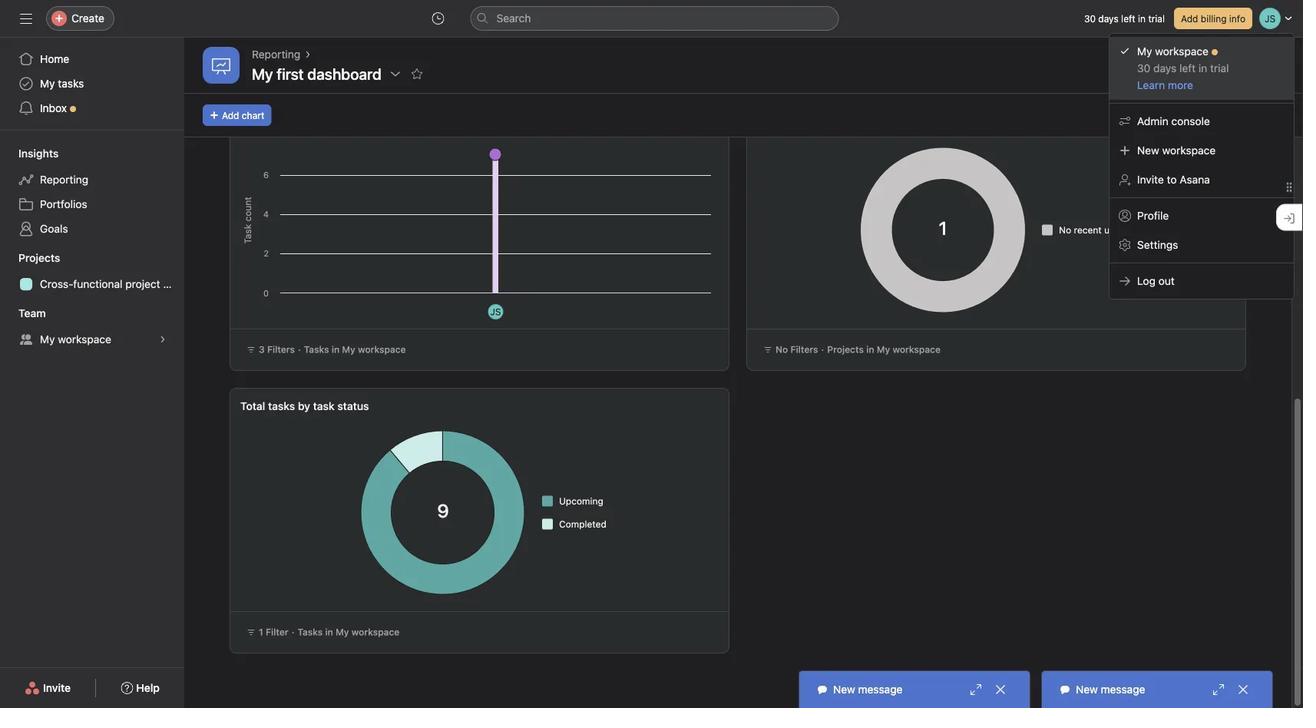 Task type: describe. For each thing, give the bounding box(es) containing it.
asana
[[1180, 173, 1211, 186]]

help button
[[111, 674, 170, 702]]

tasks for my
[[58, 77, 84, 90]]

goals link
[[9, 217, 175, 241]]

expand new message image
[[1213, 684, 1225, 696]]

inbox
[[40, 102, 67, 114]]

admin console link
[[1110, 107, 1294, 136]]

workspace inside radio item
[[1156, 45, 1209, 58]]

search button
[[471, 6, 839, 31]]

cross-
[[40, 278, 73, 290]]

30 for 30 days left in trial learn more
[[1138, 62, 1151, 75]]

team
[[18, 307, 46, 320]]

my inside global element
[[40, 77, 55, 90]]

plan
[[163, 278, 184, 290]]

in for no filters
[[867, 344, 875, 355]]

functional
[[73, 278, 123, 290]]

1
[[259, 627, 263, 638]]

profile
[[1138, 209, 1169, 222]]

no filters
[[776, 344, 819, 355]]

see details, my workspace image
[[158, 335, 167, 344]]

3 filters
[[259, 344, 295, 355]]

total tasks by task status
[[240, 400, 369, 413]]

updates
[[1105, 225, 1140, 235]]

new workspace
[[1138, 144, 1216, 157]]

30 days left in trial learn more
[[1138, 62, 1229, 91]]

1 filter
[[259, 627, 289, 638]]

no for no filters
[[776, 344, 788, 355]]

projects for projects
[[18, 252, 60, 264]]

radio item containing my workspace
[[1110, 37, 1294, 100]]

add chart button
[[203, 104, 271, 126]]

invite button
[[15, 674, 81, 702]]

close image
[[995, 684, 1007, 696]]

in inside 30 days left in trial learn more
[[1199, 62, 1208, 75]]

project
[[125, 278, 160, 290]]

add billing info button
[[1175, 8, 1253, 29]]

no recent updates
[[1059, 225, 1140, 235]]

log out
[[1138, 275, 1175, 287]]

first dashboard
[[277, 65, 382, 83]]

0 vertical spatial reporting link
[[252, 46, 300, 63]]

js button
[[1206, 55, 1228, 76]]

filters for no filters
[[791, 344, 819, 355]]

add chart
[[222, 110, 264, 121]]

out
[[1159, 275, 1175, 287]]

2 vertical spatial js
[[490, 307, 501, 317]]

learn
[[1138, 79, 1166, 91]]

help
[[136, 682, 160, 694]]

more
[[1168, 79, 1194, 91]]

left for 30 days left in trial learn more
[[1180, 62, 1196, 75]]

new message for expand new message icon
[[833, 683, 903, 696]]

teams element
[[0, 300, 184, 355]]

hide sidebar image
[[20, 12, 32, 25]]

team button
[[0, 306, 46, 321]]

billing
[[1201, 13, 1227, 24]]

30 for 30 days left in trial
[[1085, 13, 1096, 24]]

admin
[[1138, 115, 1169, 128]]

my workspace inside radio item
[[1138, 45, 1209, 58]]

my tasks
[[40, 77, 84, 90]]

portfolios
[[40, 198, 87, 210]]

tasks for total
[[268, 400, 295, 413]]

new
[[1138, 144, 1160, 157]]

my workspace link
[[9, 327, 175, 352]]

task status
[[313, 400, 369, 413]]

invite for invite
[[43, 682, 71, 694]]

invite to asana
[[1138, 173, 1211, 186]]

upcoming
[[559, 496, 604, 507]]

js for js button
[[1212, 60, 1223, 71]]

total
[[240, 400, 265, 413]]

to
[[1167, 173, 1177, 186]]

history image
[[432, 12, 444, 25]]

no for no recent updates
[[1059, 225, 1072, 235]]



Task type: locate. For each thing, give the bounding box(es) containing it.
trial left 'add billing info'
[[1149, 13, 1165, 24]]

tasks left by
[[268, 400, 295, 413]]

completed
[[559, 519, 607, 530]]

tasks in my workspace right filter
[[298, 627, 400, 638]]

0 horizontal spatial left
[[1122, 13, 1136, 24]]

in for 3 filters
[[332, 344, 340, 355]]

0 vertical spatial 30
[[1085, 13, 1096, 24]]

1 vertical spatial invite
[[43, 682, 71, 694]]

tasks
[[304, 344, 329, 355], [298, 627, 323, 638]]

new message for expand new message image
[[1076, 683, 1146, 696]]

0 vertical spatial js
[[1265, 13, 1276, 24]]

my workspace down team
[[40, 333, 111, 346]]

days for 30 days left in trial learn more
[[1154, 62, 1177, 75]]

30 inside 30 days left in trial learn more
[[1138, 62, 1151, 75]]

global element
[[0, 38, 184, 130]]

js for js dropdown button
[[1265, 13, 1276, 24]]

show options image
[[389, 68, 402, 80]]

0 horizontal spatial reporting
[[40, 173, 88, 186]]

tasks in my workspace for 1 filter
[[298, 627, 400, 638]]

invite
[[1138, 173, 1164, 186], [43, 682, 71, 694]]

1 horizontal spatial 30
[[1138, 62, 1151, 75]]

invite inside button
[[43, 682, 71, 694]]

search
[[497, 12, 531, 25]]

2 filters from the left
[[791, 344, 819, 355]]

home
[[40, 53, 69, 65]]

js button
[[1259, 5, 1294, 32]]

add
[[1181, 13, 1199, 24], [222, 110, 239, 121]]

reporting inside insights element
[[40, 173, 88, 186]]

days for 30 days left in trial
[[1099, 13, 1119, 24]]

recent
[[1074, 225, 1102, 235]]

1 horizontal spatial no
[[1059, 225, 1072, 235]]

projects element
[[0, 244, 184, 300]]

my first dashboard
[[252, 65, 382, 83]]

trial inside 30 days left in trial learn more
[[1211, 62, 1229, 75]]

add to starred image
[[411, 68, 423, 80]]

js inside dropdown button
[[1265, 13, 1276, 24]]

my inside radio item
[[1138, 45, 1153, 58]]

log
[[1138, 275, 1156, 287]]

projects button
[[0, 250, 60, 266]]

in
[[1139, 13, 1146, 24], [1199, 62, 1208, 75], [332, 344, 340, 355], [867, 344, 875, 355], [325, 627, 333, 638]]

30 days left in trial
[[1085, 13, 1165, 24]]

info
[[1230, 13, 1246, 24]]

reporting
[[252, 48, 300, 61], [40, 173, 88, 186]]

add inside add chart button
[[222, 110, 239, 121]]

expand new message image
[[970, 684, 983, 696]]

my workspace up 30 days left in trial learn more
[[1138, 45, 1209, 58]]

workspace
[[1156, 45, 1209, 58], [1163, 144, 1216, 157], [58, 333, 111, 346], [358, 344, 406, 355], [893, 344, 941, 355], [352, 627, 400, 638]]

0 vertical spatial tasks
[[58, 77, 84, 90]]

reporting up portfolios
[[40, 173, 88, 186]]

0 vertical spatial days
[[1099, 13, 1119, 24]]

tasks for filters
[[304, 344, 329, 355]]

0 horizontal spatial reporting link
[[9, 167, 175, 192]]

filters for 3 filters
[[267, 344, 295, 355]]

1 vertical spatial tasks
[[268, 400, 295, 413]]

search list box
[[471, 6, 839, 31]]

projects inside dropdown button
[[18, 252, 60, 264]]

1 vertical spatial reporting link
[[9, 167, 175, 192]]

0 vertical spatial tasks
[[304, 344, 329, 355]]

left
[[1122, 13, 1136, 24], [1180, 62, 1196, 75]]

add left chart
[[222, 110, 239, 121]]

add for add chart
[[222, 110, 239, 121]]

1 horizontal spatial invite
[[1138, 173, 1164, 186]]

1 vertical spatial js
[[1212, 60, 1223, 71]]

days
[[1099, 13, 1119, 24], [1154, 62, 1177, 75]]

tasks right 3 filters
[[304, 344, 329, 355]]

1 vertical spatial trial
[[1211, 62, 1229, 75]]

reporting link
[[252, 46, 300, 63], [9, 167, 175, 192]]

radio item
[[1110, 37, 1294, 100]]

trial down billing on the top of page
[[1211, 62, 1229, 75]]

0 vertical spatial add
[[1181, 13, 1199, 24]]

learn more button
[[1138, 79, 1194, 91]]

console
[[1172, 115, 1211, 128]]

1 horizontal spatial filters
[[791, 344, 819, 355]]

tasks in my workspace for 3 filters
[[304, 344, 406, 355]]

create
[[71, 12, 104, 25]]

in for 1 filter
[[325, 627, 333, 638]]

my tasks link
[[9, 71, 175, 96]]

no
[[1059, 225, 1072, 235], [776, 344, 788, 355]]

admin console
[[1138, 115, 1211, 128]]

1 horizontal spatial trial
[[1211, 62, 1229, 75]]

insights element
[[0, 140, 184, 244]]

30
[[1085, 13, 1096, 24], [1138, 62, 1151, 75]]

tasks
[[58, 77, 84, 90], [268, 400, 295, 413]]

inbox link
[[9, 96, 175, 121]]

left for 30 days left in trial
[[1122, 13, 1136, 24]]

reporting up my first dashboard
[[252, 48, 300, 61]]

1 horizontal spatial reporting link
[[252, 46, 300, 63]]

tasks right filter
[[298, 627, 323, 638]]

0 vertical spatial no
[[1059, 225, 1072, 235]]

add inside add billing info button
[[1181, 13, 1199, 24]]

tasks in my workspace
[[304, 344, 406, 355], [298, 627, 400, 638]]

1 vertical spatial projects
[[828, 344, 864, 355]]

my workspace
[[1138, 45, 1209, 58], [40, 333, 111, 346]]

3
[[259, 344, 265, 355]]

projects for projects in my workspace
[[828, 344, 864, 355]]

0 vertical spatial trial
[[1149, 13, 1165, 24]]

1 horizontal spatial projects
[[828, 344, 864, 355]]

add billing info
[[1181, 13, 1246, 24]]

by
[[298, 400, 310, 413]]

trial
[[1149, 13, 1165, 24], [1211, 62, 1229, 75]]

1 vertical spatial my workspace
[[40, 333, 111, 346]]

0 horizontal spatial new message
[[833, 683, 903, 696]]

1 horizontal spatial reporting
[[252, 48, 300, 61]]

0 vertical spatial invite
[[1138, 173, 1164, 186]]

0 horizontal spatial js
[[490, 307, 501, 317]]

insights
[[18, 147, 59, 160]]

tasks down the home
[[58, 77, 84, 90]]

0 horizontal spatial filters
[[267, 344, 295, 355]]

home link
[[9, 47, 175, 71]]

in right 'no filters'
[[867, 344, 875, 355]]

1 vertical spatial reporting
[[40, 173, 88, 186]]

portfolios link
[[9, 192, 175, 217]]

0 vertical spatial tasks in my workspace
[[304, 344, 406, 355]]

0 horizontal spatial tasks
[[58, 77, 84, 90]]

invite for invite to asana
[[1138, 173, 1164, 186]]

add for add billing info
[[1181, 13, 1199, 24]]

in up learn
[[1139, 13, 1146, 24]]

trial for 30 days left in trial
[[1149, 13, 1165, 24]]

close image
[[1238, 684, 1250, 696]]

cross-functional project plan
[[40, 278, 184, 290]]

0 horizontal spatial no
[[776, 344, 788, 355]]

1 vertical spatial days
[[1154, 62, 1177, 75]]

tasks for filter
[[298, 627, 323, 638]]

2 horizontal spatial js
[[1265, 13, 1276, 24]]

1 vertical spatial no
[[776, 344, 788, 355]]

1 vertical spatial left
[[1180, 62, 1196, 75]]

reporting link up portfolios
[[9, 167, 175, 192]]

workspace inside teams element
[[58, 333, 111, 346]]

in up task status
[[332, 344, 340, 355]]

0 horizontal spatial my workspace
[[40, 333, 111, 346]]

1 horizontal spatial add
[[1181, 13, 1199, 24]]

0 horizontal spatial add
[[222, 110, 239, 121]]

1 horizontal spatial new message
[[1076, 683, 1146, 696]]

create button
[[46, 6, 114, 31]]

0 vertical spatial my workspace
[[1138, 45, 1209, 58]]

1 vertical spatial 30
[[1138, 62, 1151, 75]]

insights button
[[0, 146, 59, 161]]

0 horizontal spatial projects
[[18, 252, 60, 264]]

1 horizontal spatial days
[[1154, 62, 1177, 75]]

my
[[1138, 45, 1153, 58], [252, 65, 273, 83], [40, 77, 55, 90], [40, 333, 55, 346], [342, 344, 356, 355], [877, 344, 891, 355], [336, 627, 349, 638]]

report image
[[212, 56, 230, 75]]

0 horizontal spatial trial
[[1149, 13, 1165, 24]]

0 vertical spatial projects
[[18, 252, 60, 264]]

projects up cross-
[[18, 252, 60, 264]]

projects in my workspace
[[828, 344, 941, 355]]

1 new message from the left
[[833, 683, 903, 696]]

trial for 30 days left in trial learn more
[[1211, 62, 1229, 75]]

filter
[[266, 627, 289, 638]]

1 horizontal spatial js
[[1212, 60, 1223, 71]]

0 horizontal spatial 30
[[1085, 13, 1096, 24]]

goals
[[40, 222, 68, 235]]

in down 'add billing info'
[[1199, 62, 1208, 75]]

projects
[[18, 252, 60, 264], [828, 344, 864, 355]]

js inside button
[[1212, 60, 1223, 71]]

cross-functional project plan link
[[9, 272, 184, 297]]

js
[[1265, 13, 1276, 24], [1212, 60, 1223, 71], [490, 307, 501, 317]]

new message
[[833, 683, 903, 696], [1076, 683, 1146, 696]]

tasks in my workspace up task status
[[304, 344, 406, 355]]

1 horizontal spatial tasks
[[268, 400, 295, 413]]

in right filter
[[325, 627, 333, 638]]

1 vertical spatial tasks
[[298, 627, 323, 638]]

1 horizontal spatial my workspace
[[1138, 45, 1209, 58]]

1 vertical spatial tasks in my workspace
[[298, 627, 400, 638]]

tasks inside global element
[[58, 77, 84, 90]]

1 vertical spatial add
[[222, 110, 239, 121]]

filters
[[267, 344, 295, 355], [791, 344, 819, 355]]

my workspace inside teams element
[[40, 333, 111, 346]]

settings
[[1138, 239, 1179, 251]]

0 vertical spatial left
[[1122, 13, 1136, 24]]

0 horizontal spatial days
[[1099, 13, 1119, 24]]

add left billing on the top of page
[[1181, 13, 1199, 24]]

projects right 'no filters'
[[828, 344, 864, 355]]

my inside teams element
[[40, 333, 55, 346]]

left inside 30 days left in trial learn more
[[1180, 62, 1196, 75]]

chart
[[242, 110, 264, 121]]

days inside 30 days left in trial learn more
[[1154, 62, 1177, 75]]

1 filters from the left
[[267, 344, 295, 355]]

reporting link up my first dashboard
[[252, 46, 300, 63]]

0 horizontal spatial invite
[[43, 682, 71, 694]]

2 new message from the left
[[1076, 683, 1146, 696]]

1 horizontal spatial left
[[1180, 62, 1196, 75]]

0 vertical spatial reporting
[[252, 48, 300, 61]]



Task type: vqa. For each thing, say whether or not it's contained in the screenshot.
bottom Invite
yes



